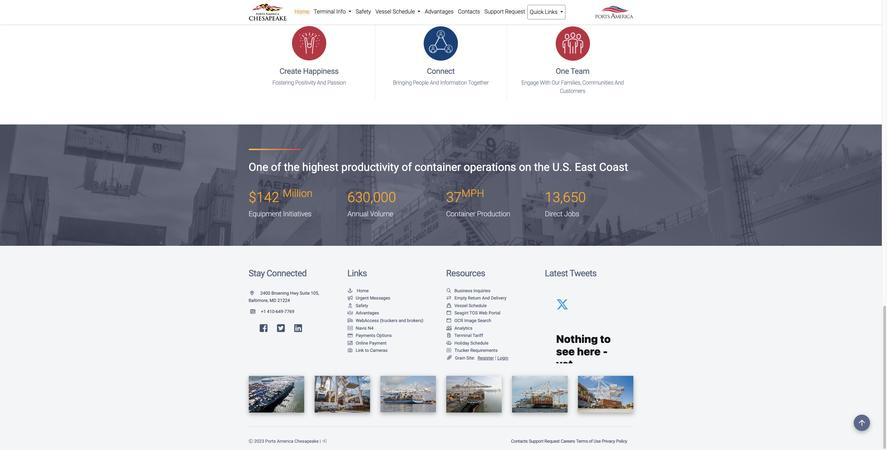 Task type: describe. For each thing, give the bounding box(es) containing it.
container
[[447, 210, 476, 218]]

connect
[[427, 67, 455, 76]]

1 horizontal spatial vessel
[[455, 303, 468, 308]]

2 the from the left
[[535, 161, 550, 174]]

phone office image
[[251, 310, 261, 314]]

and for passion
[[317, 79, 326, 86]]

highest
[[303, 161, 339, 174]]

7769
[[285, 309, 295, 314]]

1 horizontal spatial vessel schedule link
[[447, 303, 487, 308]]

0 horizontal spatial advantages link
[[348, 311, 379, 316]]

and for delivery
[[482, 296, 490, 301]]

0 horizontal spatial of
[[271, 161, 281, 174]]

map marker alt image
[[251, 291, 259, 296]]

0 vertical spatial vessel
[[376, 8, 392, 15]]

chesapeake
[[295, 439, 319, 444]]

37 mph
[[447, 187, 485, 206]]

analytics link
[[447, 326, 473, 331]]

grain
[[455, 355, 466, 361]]

create
[[280, 67, 302, 76]]

support request
[[485, 8, 526, 15]]

holiday
[[455, 341, 470, 346]]

safety link for 'urgent messages' link at the bottom of the page
[[348, 303, 368, 308]]

ocr image search link
[[447, 318, 492, 323]]

customers
[[560, 88, 586, 94]]

brokers)
[[407, 318, 424, 323]]

1 vertical spatial request
[[545, 439, 560, 444]]

privacy
[[602, 439, 616, 444]]

container storage image
[[348, 326, 353, 331]]

site:
[[467, 355, 475, 361]]

payments options
[[356, 333, 392, 338]]

0 horizontal spatial support request link
[[483, 5, 528, 19]]

0 horizontal spatial links
[[348, 268, 367, 278]]

one for one of the highest productivity of container operations on the u.s. east coast
[[249, 161, 268, 174]]

copyright image
[[249, 440, 253, 444]]

13,650
[[545, 189, 586, 206]]

0 horizontal spatial vessel schedule
[[376, 8, 417, 15]]

terminal for terminal info
[[314, 8, 335, 15]]

stay connected
[[249, 268, 307, 278]]

+1 410-649-7769
[[261, 309, 295, 314]]

twitter square image
[[277, 324, 285, 333]]

holiday schedule
[[455, 341, 489, 346]]

1 horizontal spatial advantages link
[[423, 5, 456, 19]]

together
[[469, 79, 489, 86]]

2400
[[261, 290, 271, 296]]

jobs
[[565, 210, 580, 218]]

sign in image
[[322, 440, 327, 444]]

terms of use link
[[576, 435, 602, 448]]

tos
[[470, 311, 478, 316]]

contacts for contacts support request careers terms of use privacy policy
[[512, 439, 528, 444]]

initiatives
[[283, 210, 312, 218]]

exchange image
[[447, 296, 452, 301]]

credit card front image
[[348, 341, 353, 346]]

urgent messages
[[356, 296, 391, 301]]

passion
[[328, 79, 346, 86]]

contacts for contacts
[[458, 8, 480, 15]]

home link for terminal info link
[[293, 5, 312, 19]]

ocr image search
[[455, 318, 492, 323]]

empty return and delivery link
[[447, 296, 507, 301]]

u.s.
[[553, 161, 573, 174]]

latest tweets
[[545, 268, 597, 278]]

information
[[441, 79, 468, 86]]

browser image
[[447, 319, 452, 323]]

return
[[468, 296, 481, 301]]

empty return and delivery
[[455, 296, 507, 301]]

volume
[[370, 210, 394, 218]]

coast
[[600, 161, 629, 174]]

terminal tariff
[[455, 333, 484, 338]]

browser image
[[447, 311, 452, 316]]

urgent
[[356, 296, 369, 301]]

md
[[270, 298, 277, 303]]

ports
[[265, 439, 276, 444]]

direct jobs
[[545, 210, 580, 218]]

web
[[479, 311, 488, 316]]

inquiries
[[474, 288, 491, 293]]

649-
[[276, 309, 285, 314]]

communities
[[583, 79, 614, 86]]

register link
[[477, 355, 494, 361]]

$ 142 million
[[249, 187, 313, 206]]

link to cameras link
[[348, 348, 388, 353]]

people
[[413, 79, 429, 86]]

contacts support request careers terms of use privacy policy
[[512, 439, 628, 444]]

1 horizontal spatial advantages
[[425, 8, 454, 15]]

online
[[356, 341, 368, 346]]

search
[[478, 318, 492, 323]]

families,
[[562, 79, 582, 86]]

online payment link
[[348, 341, 387, 346]]

2023
[[254, 439, 264, 444]]

info
[[337, 8, 346, 15]]

hwy
[[290, 290, 299, 296]]

business
[[455, 288, 473, 293]]

go to top image
[[855, 415, 871, 431]]

fostering
[[273, 79, 294, 86]]

1 vertical spatial |
[[320, 439, 321, 444]]

link to cameras
[[356, 348, 388, 353]]

list alt image
[[447, 349, 452, 353]]

home link for 'urgent messages' link at the bottom of the page
[[348, 288, 369, 293]]

terms
[[577, 439, 588, 444]]

facebook square image
[[260, 324, 268, 333]]

empty
[[455, 296, 467, 301]]

search image
[[447, 289, 452, 293]]

bells image
[[447, 341, 452, 346]]

holiday schedule link
[[447, 341, 489, 346]]

0 vertical spatial request
[[506, 8, 526, 15]]

latest
[[545, 268, 568, 278]]

policy
[[617, 439, 628, 444]]

create happiness
[[280, 67, 339, 76]]

our
[[552, 79, 560, 86]]

messages
[[370, 296, 391, 301]]

one of the highest productivity of container operations on the u.s. east coast
[[249, 161, 629, 174]]

direct
[[545, 210, 563, 218]]

east
[[575, 161, 597, 174]]

quick links
[[530, 9, 559, 15]]



Task type: vqa. For each thing, say whether or not it's contained in the screenshot.
wheat "Image"
yes



Task type: locate. For each thing, give the bounding box(es) containing it.
1 vertical spatial vessel schedule
[[455, 303, 487, 308]]

0 horizontal spatial vessel
[[376, 8, 392, 15]]

analytics image
[[447, 326, 452, 331]]

seagirt tos web portal link
[[447, 311, 501, 316]]

baltimore,
[[249, 298, 269, 303]]

grain site: register | login
[[455, 355, 509, 361]]

payments
[[356, 333, 376, 338]]

equipment initiatives
[[249, 210, 312, 218]]

0 vertical spatial advantages
[[425, 8, 454, 15]]

business inquiries link
[[447, 288, 491, 293]]

business inquiries
[[455, 288, 491, 293]]

operations
[[464, 161, 517, 174]]

connected
[[267, 268, 307, 278]]

hand receiving image
[[348, 311, 353, 316]]

0 horizontal spatial support
[[485, 8, 504, 15]]

1 horizontal spatial support
[[529, 439, 544, 444]]

1 vertical spatial links
[[348, 268, 367, 278]]

and down connect
[[430, 79, 439, 86]]

vessel schedule
[[376, 8, 417, 15], [455, 303, 487, 308]]

safety link for terminal info link
[[354, 5, 374, 19]]

1 vertical spatial vessel schedule link
[[447, 303, 487, 308]]

0 vertical spatial support request link
[[483, 5, 528, 19]]

of for one
[[402, 161, 412, 174]]

linkedin image
[[295, 324, 302, 333]]

mph
[[462, 187, 485, 199]]

register
[[478, 355, 494, 361]]

1 vertical spatial advantages link
[[348, 311, 379, 316]]

schedule for "ship" icon
[[469, 303, 487, 308]]

urgent messages link
[[348, 296, 391, 301]]

one team
[[556, 67, 590, 76]]

bringing people and information together
[[393, 79, 489, 86]]

1 horizontal spatial of
[[402, 161, 412, 174]]

online payment
[[356, 341, 387, 346]]

0 horizontal spatial vessel schedule link
[[374, 5, 423, 19]]

the
[[284, 161, 300, 174], [535, 161, 550, 174]]

login link
[[498, 355, 509, 361]]

1 vertical spatial contacts
[[512, 439, 528, 444]]

and inside engage with our families, communities  and customers
[[615, 79, 624, 86]]

0 vertical spatial vessel schedule
[[376, 8, 417, 15]]

0 horizontal spatial contacts link
[[456, 5, 483, 19]]

cameras
[[370, 348, 388, 353]]

1 vertical spatial support request link
[[529, 435, 561, 448]]

of up $ 142 million
[[271, 161, 281, 174]]

quick links link
[[528, 5, 566, 19]]

fostering positivity and passion
[[273, 79, 346, 86]]

0 vertical spatial links
[[545, 9, 558, 15]]

0 horizontal spatial home
[[295, 8, 310, 15]]

annual volume
[[348, 210, 394, 218]]

support
[[485, 8, 504, 15], [529, 439, 544, 444]]

1 vertical spatial contacts link
[[511, 435, 529, 448]]

credit card image
[[348, 334, 353, 338]]

2 vertical spatial schedule
[[471, 341, 489, 346]]

0 horizontal spatial contacts
[[458, 8, 480, 15]]

one up $
[[249, 161, 268, 174]]

home link left terminal info
[[293, 5, 312, 19]]

request left quick
[[506, 8, 526, 15]]

terminal for terminal tariff
[[455, 333, 472, 338]]

wheat image
[[447, 355, 453, 360]]

safety link down urgent
[[348, 303, 368, 308]]

0 horizontal spatial home link
[[293, 5, 312, 19]]

request
[[506, 8, 526, 15], [545, 439, 560, 444]]

home link up urgent
[[348, 288, 369, 293]]

1 safety from the top
[[356, 8, 371, 15]]

0 horizontal spatial request
[[506, 8, 526, 15]]

vessel schedule link
[[374, 5, 423, 19], [447, 303, 487, 308]]

+1
[[261, 309, 266, 314]]

links right quick
[[545, 9, 558, 15]]

schedule for bells image
[[471, 341, 489, 346]]

ship image
[[447, 304, 452, 308]]

and
[[317, 79, 326, 86], [430, 79, 439, 86], [615, 79, 624, 86], [482, 296, 490, 301]]

1 horizontal spatial |
[[496, 355, 497, 361]]

tweets
[[570, 268, 597, 278]]

1 horizontal spatial the
[[535, 161, 550, 174]]

1 vertical spatial support
[[529, 439, 544, 444]]

1 vertical spatial safety
[[356, 303, 368, 308]]

1 vertical spatial home link
[[348, 288, 369, 293]]

and right communities
[[615, 79, 624, 86]]

advantages
[[425, 8, 454, 15], [356, 311, 379, 316]]

of for contacts
[[589, 439, 593, 444]]

0 vertical spatial support
[[485, 8, 504, 15]]

1 horizontal spatial request
[[545, 439, 560, 444]]

1 horizontal spatial terminal
[[455, 333, 472, 338]]

support request link left quick
[[483, 5, 528, 19]]

support request link
[[483, 5, 528, 19], [529, 435, 561, 448]]

and down inquiries
[[482, 296, 490, 301]]

home left terminal info
[[295, 8, 310, 15]]

production
[[478, 210, 511, 218]]

the up million
[[284, 161, 300, 174]]

login
[[498, 355, 509, 361]]

1 vertical spatial schedule
[[469, 303, 487, 308]]

webaccess
[[356, 318, 379, 323]]

105,
[[311, 290, 319, 296]]

happiness
[[303, 67, 339, 76]]

requirements
[[471, 348, 498, 353]]

of left use
[[589, 439, 593, 444]]

1 vertical spatial home
[[357, 288, 369, 293]]

bullhorn image
[[348, 296, 353, 301]]

1 horizontal spatial links
[[545, 9, 558, 15]]

user hard hat image
[[348, 304, 353, 308]]

1 the from the left
[[284, 161, 300, 174]]

terminal info link
[[312, 5, 354, 19]]

1 horizontal spatial home
[[357, 288, 369, 293]]

0 vertical spatial schedule
[[393, 8, 415, 15]]

trucker
[[455, 348, 470, 353]]

terminal down analytics
[[455, 333, 472, 338]]

one up our
[[556, 67, 570, 76]]

410-
[[267, 309, 276, 314]]

2 horizontal spatial of
[[589, 439, 593, 444]]

safety down urgent
[[356, 303, 368, 308]]

navis n4
[[356, 326, 374, 331]]

0 horizontal spatial terminal
[[314, 8, 335, 15]]

0 vertical spatial |
[[496, 355, 497, 361]]

0 vertical spatial home link
[[293, 5, 312, 19]]

1 vertical spatial safety link
[[348, 303, 368, 308]]

engage with our families, communities  and customers
[[522, 79, 624, 94]]

trucker requirements link
[[447, 348, 498, 353]]

container production
[[447, 210, 511, 218]]

home up urgent
[[357, 288, 369, 293]]

of
[[271, 161, 281, 174], [402, 161, 412, 174], [589, 439, 593, 444]]

0 vertical spatial contacts link
[[456, 5, 483, 19]]

0 horizontal spatial advantages
[[356, 311, 379, 316]]

portal
[[489, 311, 501, 316]]

delivery
[[491, 296, 507, 301]]

2 safety from the top
[[356, 303, 368, 308]]

safety
[[356, 8, 371, 15], [356, 303, 368, 308]]

1 vertical spatial vessel
[[455, 303, 468, 308]]

1 horizontal spatial vessel schedule
[[455, 303, 487, 308]]

camera image
[[348, 349, 353, 353]]

america
[[277, 439, 294, 444]]

request left careers
[[545, 439, 560, 444]]

contacts
[[458, 8, 480, 15], [512, 439, 528, 444]]

navis n4 link
[[348, 326, 374, 331]]

container
[[415, 161, 461, 174]]

1 vertical spatial terminal
[[455, 333, 472, 338]]

1 vertical spatial advantages
[[356, 311, 379, 316]]

0 vertical spatial advantages link
[[423, 5, 456, 19]]

0 vertical spatial safety link
[[354, 5, 374, 19]]

privacy policy link
[[602, 435, 628, 448]]

file invoice image
[[447, 334, 452, 338]]

1 horizontal spatial contacts link
[[511, 435, 529, 448]]

support request link left careers
[[529, 435, 561, 448]]

anchor image
[[348, 289, 353, 293]]

$
[[249, 189, 257, 206]]

1 horizontal spatial home link
[[348, 288, 369, 293]]

team
[[571, 67, 590, 76]]

0 vertical spatial home
[[295, 8, 310, 15]]

annual
[[348, 210, 369, 218]]

(truckers
[[380, 318, 398, 323]]

and for information
[[430, 79, 439, 86]]

trucker requirements
[[455, 348, 498, 353]]

0 vertical spatial one
[[556, 67, 570, 76]]

0 vertical spatial vessel schedule link
[[374, 5, 423, 19]]

to
[[365, 348, 369, 353]]

careers link
[[561, 435, 576, 448]]

0 horizontal spatial one
[[249, 161, 268, 174]]

| left login
[[496, 355, 497, 361]]

0 horizontal spatial |
[[320, 439, 321, 444]]

1 vertical spatial one
[[249, 161, 268, 174]]

0 horizontal spatial the
[[284, 161, 300, 174]]

and down 'happiness'
[[317, 79, 326, 86]]

safety link right info
[[354, 5, 374, 19]]

1 horizontal spatial one
[[556, 67, 570, 76]]

safety right info
[[356, 8, 371, 15]]

the right on
[[535, 161, 550, 174]]

suite
[[300, 290, 310, 296]]

1 horizontal spatial support request link
[[529, 435, 561, 448]]

use
[[594, 439, 601, 444]]

0 vertical spatial contacts
[[458, 8, 480, 15]]

webaccess (truckers and brokers)
[[356, 318, 424, 323]]

productivity
[[342, 161, 399, 174]]

careers
[[561, 439, 576, 444]]

truck container image
[[348, 319, 353, 323]]

one for one team
[[556, 67, 570, 76]]

0 vertical spatial terminal
[[314, 8, 335, 15]]

home link
[[293, 5, 312, 19], [348, 288, 369, 293]]

ocr
[[455, 318, 464, 323]]

with
[[540, 79, 551, 86]]

| left sign in icon
[[320, 439, 321, 444]]

links up anchor image
[[348, 268, 367, 278]]

terminal left info
[[314, 8, 335, 15]]

0 vertical spatial safety
[[356, 8, 371, 15]]

1 horizontal spatial contacts
[[512, 439, 528, 444]]

of left container
[[402, 161, 412, 174]]

vessel
[[376, 8, 392, 15], [455, 303, 468, 308]]



